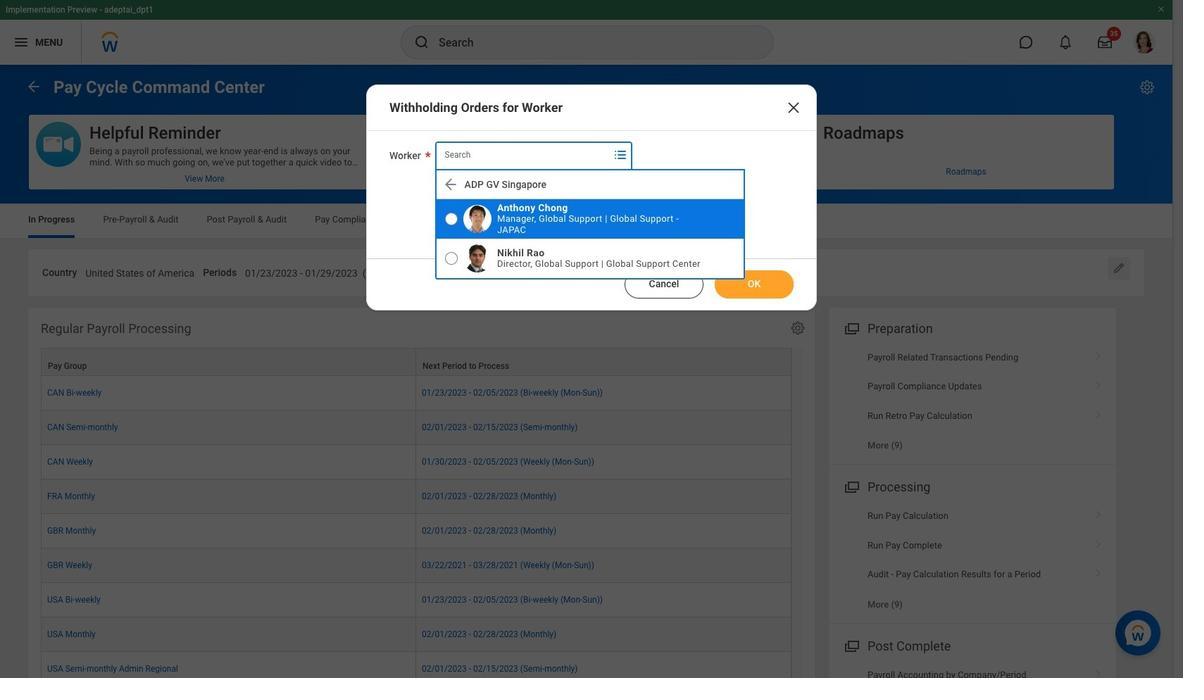 Task type: vqa. For each thing, say whether or not it's contained in the screenshot.
2nd chevron right icon from the bottom of the page
yes



Task type: describe. For each thing, give the bounding box(es) containing it.
edit image
[[1113, 261, 1127, 276]]

1 chevron right image from the top
[[1090, 406, 1108, 420]]

regular payroll processing element
[[28, 308, 815, 679]]

close environment banner image
[[1158, 5, 1166, 13]]

9 row from the top
[[41, 618, 792, 652]]

7 row from the top
[[41, 549, 792, 583]]

Search field
[[436, 142, 609, 168]]

8 row from the top
[[41, 583, 792, 618]]

1 row from the top
[[41, 348, 792, 376]]

inbox large image
[[1099, 35, 1113, 49]]

2 chevron right image from the top
[[1090, 535, 1108, 550]]

1 list from the top
[[829, 343, 1117, 460]]

arrow left image
[[442, 176, 459, 193]]

2 chevron right image from the top
[[1090, 376, 1108, 391]]

nikhil rao image
[[463, 245, 492, 273]]



Task type: locate. For each thing, give the bounding box(es) containing it.
1 vertical spatial chevron right image
[[1090, 376, 1108, 391]]

2 menu group image from the top
[[842, 636, 861, 655]]

4 chevron right image from the top
[[1090, 665, 1108, 679]]

2 vertical spatial chevron right image
[[1090, 506, 1108, 520]]

banner
[[0, 0, 1173, 65]]

5 row from the top
[[41, 480, 792, 514]]

0 vertical spatial list
[[829, 343, 1117, 460]]

configure this page image
[[1139, 79, 1156, 96]]

prompts image
[[612, 147, 629, 163]]

1 menu group image from the top
[[842, 318, 861, 337]]

menu group image
[[842, 318, 861, 337], [842, 636, 861, 655]]

None text field
[[85, 259, 195, 284], [245, 259, 449, 284], [649, 259, 780, 284], [85, 259, 195, 284], [245, 259, 449, 284], [649, 259, 780, 284]]

row
[[41, 348, 792, 376], [41, 376, 792, 411], [41, 411, 792, 445], [41, 445, 792, 480], [41, 480, 792, 514], [41, 514, 792, 549], [41, 549, 792, 583], [41, 583, 792, 618], [41, 618, 792, 652], [41, 652, 792, 679]]

6 row from the top
[[41, 514, 792, 549]]

3 chevron right image from the top
[[1090, 565, 1108, 579]]

chevron right image
[[1090, 347, 1108, 361], [1090, 376, 1108, 391], [1090, 506, 1108, 520]]

dialog
[[366, 85, 817, 311]]

3 chevron right image from the top
[[1090, 506, 1108, 520]]

chevron right image
[[1090, 406, 1108, 420], [1090, 535, 1108, 550], [1090, 565, 1108, 579], [1090, 665, 1108, 679]]

previous page image
[[25, 78, 42, 95]]

list
[[829, 343, 1117, 460], [829, 502, 1117, 619]]

1 vertical spatial menu group image
[[842, 636, 861, 655]]

4 row from the top
[[41, 445, 792, 480]]

main content
[[0, 65, 1173, 679]]

search image
[[414, 34, 431, 51]]

tab list
[[14, 204, 1159, 238]]

0 vertical spatial menu group image
[[842, 318, 861, 337]]

x image
[[786, 99, 803, 116]]

3 row from the top
[[41, 411, 792, 445]]

notifications large image
[[1059, 35, 1073, 49]]

2 list from the top
[[829, 502, 1117, 619]]

menu group image
[[842, 477, 861, 496]]

anthony chong image
[[463, 205, 492, 233]]

1 chevron right image from the top
[[1090, 347, 1108, 361]]

0 vertical spatial chevron right image
[[1090, 347, 1108, 361]]

1 vertical spatial list
[[829, 502, 1117, 619]]

10 row from the top
[[41, 652, 792, 679]]

profile logan mcneil element
[[1125, 27, 1165, 58]]

2 row from the top
[[41, 376, 792, 411]]



